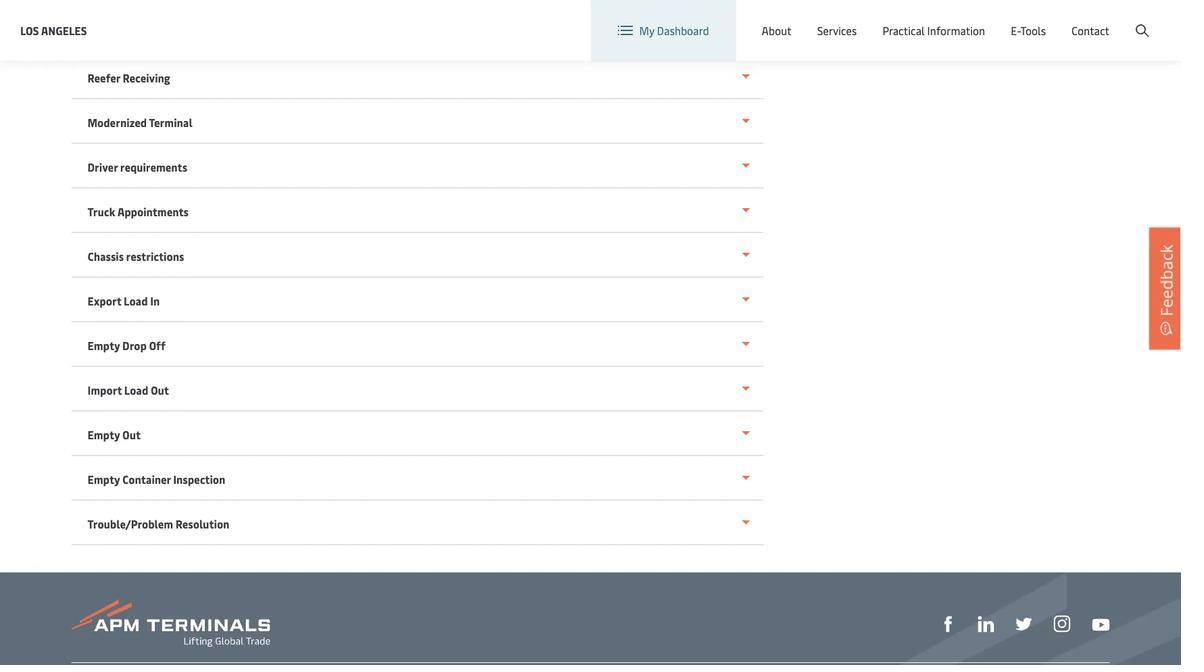 Task type: locate. For each thing, give the bounding box(es) containing it.
empty left container
[[88, 473, 120, 487]]

inspection
[[173, 473, 225, 487]]

youtube image
[[1093, 619, 1111, 631]]

1 vertical spatial empty
[[88, 428, 120, 442]]

out
[[151, 383, 169, 398], [123, 428, 141, 442]]

0 vertical spatial empty
[[88, 339, 120, 353]]

linkedin__x28_alt_x29__3_ link
[[979, 615, 995, 633]]

contact button
[[1072, 0, 1110, 61]]

global
[[921, 13, 952, 27]]

1 load from the top
[[124, 294, 148, 309]]

0 vertical spatial out
[[151, 383, 169, 398]]

1 vertical spatial load
[[124, 383, 148, 398]]

0 vertical spatial load
[[124, 294, 148, 309]]

empty out button
[[71, 412, 764, 457]]

import load out button
[[71, 367, 764, 412]]

1 empty from the top
[[88, 339, 120, 353]]

1 horizontal spatial out
[[151, 383, 169, 398]]

load inside 'dropdown button'
[[124, 383, 148, 398]]

twitter image
[[1017, 617, 1033, 633]]

modernized
[[88, 115, 147, 130]]

out down import load out at the left bottom
[[123, 428, 141, 442]]

off
[[149, 339, 166, 353]]

truck appointments
[[88, 205, 189, 219]]

contact
[[1072, 23, 1110, 38]]

1 vertical spatial out
[[123, 428, 141, 442]]

empty down import
[[88, 428, 120, 442]]

my dashboard
[[640, 23, 710, 38]]

login / create account link
[[1022, 0, 1156, 40]]

global menu button
[[891, 0, 996, 40]]

dashboard
[[657, 23, 710, 38]]

login / create account
[[1047, 13, 1156, 27]]

driver requirements button
[[71, 144, 764, 189]]

load right import
[[124, 383, 148, 398]]

out down off
[[151, 383, 169, 398]]

driver
[[88, 160, 118, 175]]

out inside import load out 'dropdown button'
[[151, 383, 169, 398]]

3 empty from the top
[[88, 473, 120, 487]]

load for import
[[124, 383, 148, 398]]

chassis restrictions
[[88, 249, 184, 264]]

information
[[928, 23, 986, 38]]

login
[[1047, 13, 1073, 27]]

e-tools
[[1012, 23, 1047, 38]]

2 vertical spatial empty
[[88, 473, 120, 487]]

practical information button
[[883, 0, 986, 61]]

export
[[88, 294, 121, 309]]

switch location button
[[780, 12, 878, 27]]

services
[[818, 23, 857, 38]]

receiving
[[123, 71, 170, 85]]

empty left drop
[[88, 339, 120, 353]]

empty drop off button
[[71, 323, 764, 367]]

reefer
[[88, 71, 120, 85]]

los angeles link
[[20, 22, 87, 39]]

load left in on the left top of page
[[124, 294, 148, 309]]

empty
[[88, 339, 120, 353], [88, 428, 120, 442], [88, 473, 120, 487]]

load for export
[[124, 294, 148, 309]]

out inside empty out dropdown button
[[123, 428, 141, 442]]

load
[[124, 294, 148, 309], [124, 383, 148, 398]]

2 load from the top
[[124, 383, 148, 398]]

empty inside dropdown button
[[88, 473, 120, 487]]

2 empty from the top
[[88, 428, 120, 442]]

you tube link
[[1093, 615, 1111, 632]]

shape link
[[941, 615, 957, 633]]

0 horizontal spatial out
[[123, 428, 141, 442]]

reefer receiving
[[88, 71, 170, 85]]

restrictions
[[126, 249, 184, 264]]

practical information
[[883, 23, 986, 38]]

angeles
[[41, 23, 87, 38]]

instagram image
[[1054, 616, 1071, 633]]

drop
[[123, 339, 147, 353]]

modernized terminal
[[88, 115, 193, 130]]

appointments
[[117, 205, 189, 219]]

menu
[[955, 13, 983, 27]]

about
[[762, 23, 792, 38]]

load inside dropdown button
[[124, 294, 148, 309]]

switch location
[[801, 13, 878, 27]]



Task type: describe. For each thing, give the bounding box(es) containing it.
global menu
[[921, 13, 983, 27]]

import load out
[[88, 383, 169, 398]]

empty for empty container inspection
[[88, 473, 120, 487]]

los angeles
[[20, 23, 87, 38]]

apmt footer logo image
[[71, 600, 270, 647]]

account
[[1116, 13, 1156, 27]]

in
[[150, 294, 160, 309]]

instagram link
[[1054, 615, 1071, 633]]

requirements
[[120, 160, 187, 175]]

practical
[[883, 23, 925, 38]]

my
[[640, 23, 655, 38]]

create
[[1083, 13, 1114, 27]]

empty drop off
[[88, 339, 166, 353]]

reefer receiving button
[[71, 55, 764, 99]]

e-tools button
[[1012, 0, 1047, 61]]

chassis restrictions button
[[71, 233, 764, 278]]

empty for empty drop off
[[88, 339, 120, 353]]

trouble/problem
[[88, 517, 173, 532]]

services button
[[818, 0, 857, 61]]

e-
[[1012, 23, 1021, 38]]

empty container inspection button
[[71, 457, 764, 501]]

empty container inspection
[[88, 473, 225, 487]]

trouble/problem resolution
[[88, 517, 230, 532]]

tools
[[1021, 23, 1047, 38]]

/
[[1076, 13, 1080, 27]]

feedback
[[1156, 245, 1178, 317]]

about button
[[762, 0, 792, 61]]

empty out
[[88, 428, 141, 442]]

fill 44 link
[[1017, 615, 1033, 633]]

linkedin image
[[979, 617, 995, 633]]

resolution
[[176, 517, 230, 532]]

import
[[88, 383, 122, 398]]

feedback button
[[1150, 228, 1182, 350]]

facebook image
[[941, 617, 957, 633]]

my dashboard button
[[618, 0, 710, 61]]

los
[[20, 23, 39, 38]]

empty for empty out
[[88, 428, 120, 442]]

truck
[[88, 205, 115, 219]]

driver requirements
[[88, 160, 187, 175]]

terminal
[[149, 115, 193, 130]]

switch
[[801, 13, 833, 27]]

container
[[123, 473, 171, 487]]

export load in button
[[71, 278, 764, 323]]

modernized terminal button
[[71, 99, 764, 144]]

location
[[836, 13, 878, 27]]

truck appointments button
[[71, 189, 764, 233]]

export load in
[[88, 294, 160, 309]]

chassis
[[88, 249, 124, 264]]

trouble/problem resolution button
[[71, 501, 764, 546]]



Task type: vqa. For each thing, say whether or not it's contained in the screenshot.
Truck
yes



